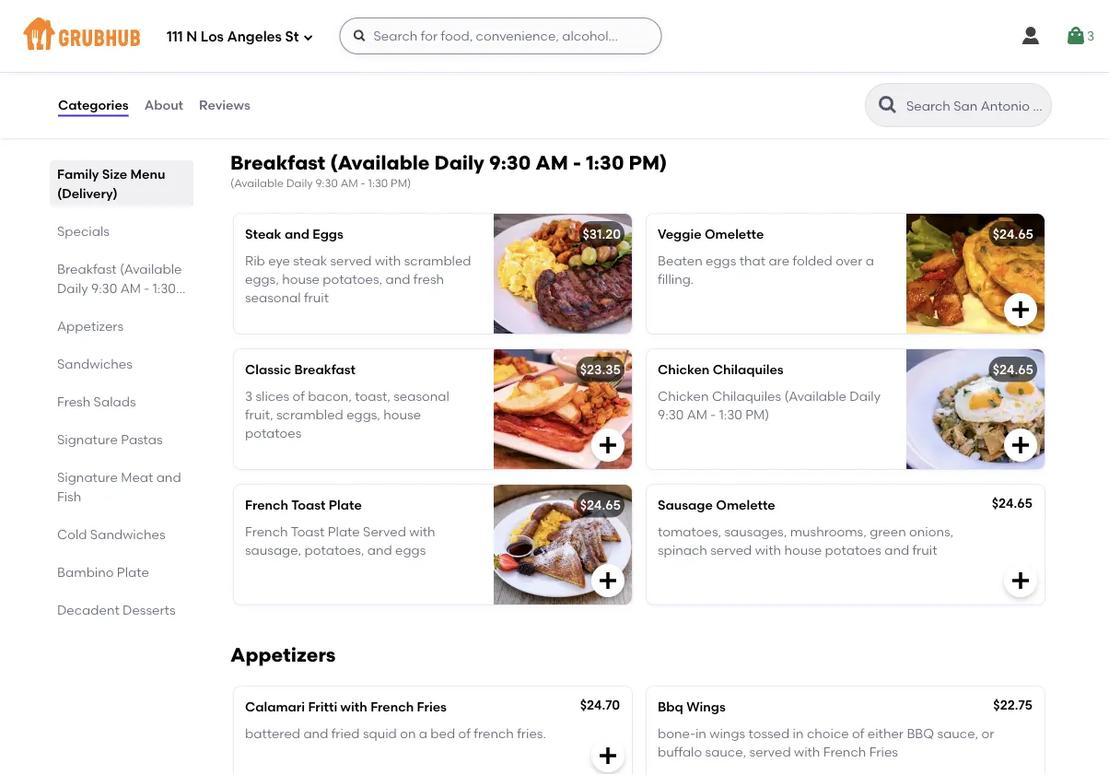 Task type: vqa. For each thing, say whether or not it's contained in the screenshot.
sauce,
yes



Task type: locate. For each thing, give the bounding box(es) containing it.
1 horizontal spatial $45.50
[[992, 13, 1033, 29]]

cold
[[57, 526, 87, 542]]

bone-in wings tossed in choice of either bbq sauce, or buffalo sauce, served with french fries
[[658, 725, 995, 760]]

0 vertical spatial toast
[[291, 497, 326, 513]]

svg image for french toast plate  served with sausage, potatoes, and eggs
[[597, 570, 620, 592]]

plate up decadent desserts tab
[[117, 564, 149, 580]]

and down served
[[368, 542, 393, 558]]

toast for french toast plate
[[291, 497, 326, 513]]

1 $45.50 from the left
[[579, 13, 620, 29]]

1:30 inside the chicken chilaquiles  (available daily 9:30 am - 1:30 pm)
[[720, 407, 743, 422]]

fruit inside tomatoes, sausages, mushrooms, green onions, spinach served with house potatoes and fruit
[[913, 542, 938, 558]]

eggs, down eye on the left top of page
[[245, 271, 279, 287]]

appetizers up calamari on the left bottom
[[230, 644, 336, 667]]

chicken for chicken chilaquiles
[[658, 362, 710, 378]]

chilaquiles for chicken chilaquiles  (available daily 9:30 am - 1:30 pm)
[[713, 388, 782, 404]]

0 horizontal spatial 3
[[245, 388, 253, 404]]

and right meat
[[156, 469, 181, 485]]

2 vertical spatial house
[[785, 542, 823, 558]]

with up asparagus,
[[421, 41, 447, 57]]

1 horizontal spatial fruit
[[913, 542, 938, 558]]

$24.65 for french toast plate  served with sausage, potatoes, and eggs
[[580, 497, 621, 513]]

$24.70
[[580, 697, 620, 713]]

1 vertical spatial scrambled
[[277, 407, 344, 422]]

1 vertical spatial sauce,
[[706, 744, 747, 760]]

chicken down chicken chilaquiles
[[658, 388, 709, 404]]

a right on
[[419, 725, 428, 741]]

eye
[[268, 252, 290, 268]]

3 for 3 slices of bacon, toast, seasonal fruit, scrambled eggs, house potatoes
[[245, 388, 253, 404]]

prime rib
[[658, 15, 719, 31]]

am inside breakfast (available daily 9:30 am - 1:30 pm) appetizers
[[120, 280, 141, 296]]

1 horizontal spatial 3
[[1088, 28, 1095, 44]]

sausage
[[658, 497, 713, 513]]

house down steak
[[282, 271, 320, 287]]

signature for signature meat and fish
[[57, 469, 118, 485]]

$45.50 left 'prime'
[[579, 13, 620, 29]]

0 vertical spatial sandwiches
[[57, 356, 133, 372]]

seasonal inside rib eye steak served with scrambled eggs, house potatoes, and fresh seasonal fruit
[[245, 290, 301, 306]]

1 horizontal spatial eggs,
[[347, 407, 381, 422]]

0 vertical spatial seasonal
[[245, 290, 301, 306]]

signature up fish
[[57, 469, 118, 485]]

1 vertical spatial seasonal
[[394, 388, 450, 404]]

$23.35
[[581, 362, 621, 378]]

with inside bone-in wings tossed in choice of either bbq sauce, or buffalo sauce, served with french fries
[[795, 744, 821, 760]]

1 signature from the top
[[57, 431, 118, 447]]

bed
[[431, 725, 456, 741]]

(available inside breakfast (available daily 9:30 am - 1:30 pm) appetizers
[[120, 261, 182, 277]]

sauce, left the or
[[938, 725, 979, 741]]

1 horizontal spatial eggs
[[706, 252, 737, 268]]

fruit down onions,
[[913, 542, 938, 558]]

0 vertical spatial 3
[[1088, 28, 1095, 44]]

9:30
[[489, 151, 531, 174], [316, 177, 338, 190], [91, 280, 117, 296], [658, 407, 684, 422]]

fruit
[[304, 290, 329, 306], [913, 542, 938, 558]]

1 vertical spatial eggs,
[[347, 407, 381, 422]]

fries
[[417, 699, 447, 715], [870, 744, 899, 760]]

potatoes, down steak
[[323, 271, 383, 287]]

0 horizontal spatial fries
[[417, 699, 447, 715]]

0 horizontal spatial a
[[419, 725, 428, 741]]

categories button
[[57, 72, 130, 138]]

st
[[285, 29, 299, 45]]

breakfast for breakfast (available daily 9:30 am - 1:30 pm) (available daily 9:30 am - 1:30 pm)
[[230, 151, 326, 174]]

breakfast inside breakfast (available daily 9:30 am - 1:30 pm) appetizers
[[57, 261, 117, 277]]

signature down fresh salads
[[57, 431, 118, 447]]

0 horizontal spatial sauce,
[[706, 744, 747, 760]]

seasonal inside 3 slices of bacon, toast, seasonal fruit, scrambled eggs, house potatoes
[[394, 388, 450, 404]]

of inside bone-in wings tossed in choice of either bbq sauce, or buffalo sauce, served with french fries
[[853, 725, 865, 741]]

sausage omelette
[[658, 497, 776, 513]]

1 vertical spatial sandwiches
[[90, 526, 166, 542]]

with right steak
[[375, 252, 401, 268]]

a right the "over"
[[866, 252, 875, 268]]

svg image for seared lamb chops drizzled with balsamic served with mash potatoes, sauteed asparagus, carrots, and roasted tomato and mint jelly
[[597, 77, 620, 99]]

fruit,
[[245, 407, 273, 422]]

0 vertical spatial a
[[866, 252, 875, 268]]

balsamic
[[450, 41, 508, 57]]

1 vertical spatial potatoes
[[826, 542, 882, 558]]

$24.65 for chicken chilaquiles  (available daily 9:30 am - 1:30 pm)
[[993, 362, 1034, 378]]

bacon,
[[308, 388, 352, 404]]

0 vertical spatial potatoes
[[245, 425, 302, 441]]

potatoes down fruit,
[[245, 425, 302, 441]]

jelly
[[433, 78, 457, 94]]

decadent desserts
[[57, 602, 176, 618]]

1 vertical spatial house
[[384, 407, 421, 422]]

and down green at the bottom of the page
[[885, 542, 910, 558]]

toast inside french toast plate  served with sausage, potatoes, and eggs
[[291, 524, 325, 539]]

appetizers up sandwiches tab
[[57, 318, 124, 334]]

specials tab
[[57, 221, 186, 241]]

$45.50 left the 3 button
[[992, 13, 1033, 29]]

$22.75
[[994, 697, 1033, 713]]

of left either on the bottom of the page
[[853, 725, 865, 741]]

sauteed
[[375, 60, 427, 75]]

0 horizontal spatial house
[[282, 271, 320, 287]]

eggs inside beaten eggs that are folded over a filling.
[[706, 252, 737, 268]]

0 horizontal spatial potatoes
[[245, 425, 302, 441]]

served up the carrots,
[[511, 41, 552, 57]]

chicken right the $23.35
[[658, 362, 710, 378]]

potatoes, down served
[[305, 542, 365, 558]]

2 in from the left
[[793, 725, 804, 741]]

2 chicken from the top
[[658, 388, 709, 404]]

drizzled
[[370, 41, 418, 57]]

fresh
[[57, 394, 91, 409]]

with down seared
[[245, 60, 271, 75]]

sandwiches inside "tab"
[[90, 526, 166, 542]]

decadent desserts tab
[[57, 600, 186, 620]]

appetizers tab
[[57, 316, 186, 336]]

1 vertical spatial chicken
[[658, 388, 709, 404]]

of inside 3 slices of bacon, toast, seasonal fruit, scrambled eggs, house potatoes
[[293, 388, 305, 404]]

potatoes down mushrooms,
[[826, 542, 882, 558]]

svg image
[[353, 29, 367, 43], [303, 32, 314, 43], [597, 77, 620, 99], [1010, 299, 1033, 321], [597, 434, 620, 456], [597, 570, 620, 592], [597, 745, 620, 767]]

with down choice
[[795, 744, 821, 760]]

chilaquiles inside the chicken chilaquiles  (available daily 9:30 am - 1:30 pm)
[[713, 388, 782, 404]]

eggs down served
[[396, 542, 426, 558]]

with down sausages,
[[756, 542, 782, 558]]

seared
[[245, 41, 290, 57]]

specials
[[57, 223, 110, 239]]

steak
[[294, 252, 327, 268]]

svg image for beaten eggs that are folded over a filling.
[[1010, 299, 1033, 321]]

breakfast (available daily 9:30 am - 1:30 pm) tab
[[57, 259, 186, 315]]

fries up the bed
[[417, 699, 447, 715]]

fresh salads tab
[[57, 392, 186, 411]]

0 vertical spatial eggs
[[706, 252, 737, 268]]

and inside french toast plate  served with sausage, potatoes, and eggs
[[368, 542, 393, 558]]

0 vertical spatial scrambled
[[404, 252, 472, 268]]

potatoes, down chops
[[312, 60, 372, 75]]

house down toast,
[[384, 407, 421, 422]]

served down the eggs
[[330, 252, 372, 268]]

chicken for chicken chilaquiles  (available daily 9:30 am - 1:30 pm)
[[658, 388, 709, 404]]

am inside the chicken chilaquiles  (available daily 9:30 am - 1:30 pm)
[[687, 407, 708, 422]]

of
[[368, 15, 380, 31], [293, 388, 305, 404], [459, 725, 471, 741], [853, 725, 865, 741]]

n
[[186, 29, 197, 45]]

0 vertical spatial eggs,
[[245, 271, 279, 287]]

tomatoes,
[[658, 524, 722, 539]]

0 vertical spatial potatoes,
[[312, 60, 372, 75]]

2 horizontal spatial house
[[785, 542, 823, 558]]

steak and eggs
[[245, 226, 344, 242]]

and inside signature meat and fish
[[156, 469, 181, 485]]

fries down either on the bottom of the page
[[870, 744, 899, 760]]

1 vertical spatial signature
[[57, 469, 118, 485]]

(available
[[330, 151, 430, 174], [230, 177, 284, 190], [120, 261, 182, 277], [785, 388, 847, 404]]

0 vertical spatial plate
[[329, 497, 362, 513]]

0 vertical spatial omelette
[[705, 226, 765, 242]]

0 horizontal spatial eggs
[[396, 542, 426, 558]]

fries inside bone-in wings tossed in choice of either bbq sauce, or buffalo sauce, served with french fries
[[870, 744, 899, 760]]

0 vertical spatial house
[[282, 271, 320, 287]]

0 vertical spatial chicken
[[658, 362, 710, 378]]

omelette up that
[[705, 226, 765, 242]]

rib right 'prime'
[[698, 15, 719, 31]]

served inside rib eye steak served with scrambled eggs, house potatoes, and fresh seasonal fruit
[[330, 252, 372, 268]]

2 signature from the top
[[57, 469, 118, 485]]

plate inside french toast plate  served with sausage, potatoes, and eggs
[[328, 524, 360, 539]]

1 vertical spatial breakfast
[[57, 261, 117, 277]]

omelette up sausages,
[[717, 497, 776, 513]]

folded
[[793, 252, 833, 268]]

1 vertical spatial rib
[[245, 252, 265, 268]]

1 horizontal spatial rib
[[698, 15, 719, 31]]

scrambled inside 3 slices of bacon, toast, seasonal fruit, scrambled eggs, house potatoes
[[277, 407, 344, 422]]

toast up french toast plate  served with sausage, potatoes, and eggs
[[291, 497, 326, 513]]

fruit down steak
[[304, 290, 329, 306]]

0 vertical spatial fruit
[[304, 290, 329, 306]]

eggs
[[706, 252, 737, 268], [396, 542, 426, 558]]

served
[[511, 41, 552, 57], [330, 252, 372, 268], [711, 542, 753, 558], [750, 744, 792, 760]]

plate
[[329, 497, 362, 513], [328, 524, 360, 539], [117, 564, 149, 580]]

chicken inside the chicken chilaquiles  (available daily 9:30 am - 1:30 pm)
[[658, 388, 709, 404]]

0 horizontal spatial eggs,
[[245, 271, 279, 287]]

$24.65 for beaten eggs that are folded over a filling.
[[993, 226, 1034, 242]]

about
[[144, 97, 184, 113]]

plate up french toast plate  served with sausage, potatoes, and eggs
[[329, 497, 362, 513]]

-
[[573, 151, 582, 174], [361, 177, 366, 190], [144, 280, 150, 296], [711, 407, 717, 422]]

seared lamb chops drizzled with balsamic served with mash potatoes, sauteed asparagus, carrots, and roasted tomato and mint jelly
[[245, 41, 552, 94]]

scrambled up fresh
[[404, 252, 472, 268]]

choice
[[807, 725, 850, 741]]

svg image
[[1020, 25, 1043, 47], [1066, 25, 1088, 47], [1010, 434, 1033, 456], [1010, 570, 1033, 592]]

french inside french toast plate  served with sausage, potatoes, and eggs
[[245, 524, 288, 539]]

$45.50 for prime rib
[[992, 13, 1033, 29]]

fries.
[[517, 725, 547, 741]]

1 horizontal spatial potatoes
[[826, 542, 882, 558]]

2 vertical spatial plate
[[117, 564, 149, 580]]

1 horizontal spatial house
[[384, 407, 421, 422]]

1 vertical spatial fruit
[[913, 542, 938, 558]]

scrambled down bacon,
[[277, 407, 344, 422]]

and inside tomatoes, sausages, mushrooms, green onions, spinach served with house potatoes and fruit
[[885, 542, 910, 558]]

0 horizontal spatial appetizers
[[57, 318, 124, 334]]

plate left served
[[328, 524, 360, 539]]

signature inside tab
[[57, 431, 118, 447]]

1 horizontal spatial scrambled
[[404, 252, 472, 268]]

9:30 inside the chicken chilaquiles  (available daily 9:30 am - 1:30 pm)
[[658, 407, 684, 422]]

1 vertical spatial toast
[[291, 524, 325, 539]]

a
[[866, 252, 875, 268], [419, 725, 428, 741]]

0 vertical spatial signature
[[57, 431, 118, 447]]

sauce, down wings
[[706, 744, 747, 760]]

1 vertical spatial 3
[[245, 388, 253, 404]]

in right tossed
[[793, 725, 804, 741]]

and left fresh
[[386, 271, 411, 287]]

1 horizontal spatial seasonal
[[394, 388, 450, 404]]

1 vertical spatial eggs
[[396, 542, 426, 558]]

3 inside 3 slices of bacon, toast, seasonal fruit, scrambled eggs, house potatoes
[[245, 388, 253, 404]]

potatoes, inside the seared lamb chops drizzled with balsamic served with mash potatoes, sauteed asparagus, carrots, and roasted tomato and mint jelly
[[312, 60, 372, 75]]

prime
[[658, 15, 695, 31]]

potatoes inside tomatoes, sausages, mushrooms, green onions, spinach served with house potatoes and fruit
[[826, 542, 882, 558]]

0 horizontal spatial $45.50
[[579, 13, 620, 29]]

sandwiches up bambino plate tab
[[90, 526, 166, 542]]

chilaquiles down chicken chilaquiles
[[713, 388, 782, 404]]

zealand
[[277, 15, 329, 31]]

1 horizontal spatial fries
[[870, 744, 899, 760]]

rib left eye on the left top of page
[[245, 252, 265, 268]]

beaten eggs that are folded over a filling.
[[658, 252, 875, 287]]

signature inside signature meat and fish
[[57, 469, 118, 485]]

1 horizontal spatial in
[[793, 725, 804, 741]]

1 in from the left
[[696, 725, 707, 741]]

sandwiches up fresh salads
[[57, 356, 133, 372]]

sausage,
[[245, 542, 302, 558]]

breakfast up steak
[[230, 151, 326, 174]]

with inside french toast plate  served with sausage, potatoes, and eggs
[[410, 524, 436, 539]]

1 horizontal spatial appetizers
[[230, 644, 336, 667]]

1 vertical spatial chilaquiles
[[713, 388, 782, 404]]

1 horizontal spatial sauce,
[[938, 725, 979, 741]]

rib eye steak served with scrambled eggs, house potatoes, and fresh seasonal fruit
[[245, 252, 472, 306]]

1 vertical spatial omelette
[[717, 497, 776, 513]]

roasted
[[273, 78, 321, 94]]

2 vertical spatial potatoes,
[[305, 542, 365, 558]]

1 vertical spatial potatoes,
[[323, 271, 383, 287]]

2 $45.50 from the left
[[992, 13, 1033, 29]]

seasonal right toast,
[[394, 388, 450, 404]]

0 horizontal spatial in
[[696, 725, 707, 741]]

angeles
[[227, 29, 282, 45]]

eggs, down toast,
[[347, 407, 381, 422]]

with right served
[[410, 524, 436, 539]]

(available inside the chicken chilaquiles  (available daily 9:30 am - 1:30 pm)
[[785, 388, 847, 404]]

of down classic breakfast
[[293, 388, 305, 404]]

house inside 3 slices of bacon, toast, seasonal fruit, scrambled eggs, house potatoes
[[384, 407, 421, 422]]

house
[[282, 271, 320, 287], [384, 407, 421, 422], [785, 542, 823, 558]]

appetizers
[[57, 318, 124, 334], [230, 644, 336, 667]]

veggie omelette
[[658, 226, 765, 242]]

svg image for 3 slices of bacon, toast, seasonal fruit, scrambled eggs, house potatoes
[[597, 434, 620, 456]]

toast down french toast plate
[[291, 524, 325, 539]]

toast
[[291, 497, 326, 513], [291, 524, 325, 539]]

plate for french toast plate
[[329, 497, 362, 513]]

lamb
[[293, 41, 326, 57]]

0 vertical spatial appetizers
[[57, 318, 124, 334]]

0 horizontal spatial scrambled
[[277, 407, 344, 422]]

served inside the seared lamb chops drizzled with balsamic served with mash potatoes, sauteed asparagus, carrots, and roasted tomato and mint jelly
[[511, 41, 552, 57]]

family size menu (delivery) tab
[[57, 164, 186, 203]]

breakfast down specials
[[57, 261, 117, 277]]

1 vertical spatial fries
[[870, 744, 899, 760]]

rib
[[698, 15, 719, 31], [245, 252, 265, 268]]

daily
[[435, 151, 485, 174], [286, 177, 313, 190], [57, 280, 88, 296], [850, 388, 881, 404]]

1 vertical spatial plate
[[328, 524, 360, 539]]

toast for french toast plate  served with sausage, potatoes, and eggs
[[291, 524, 325, 539]]

are
[[769, 252, 790, 268]]

eggs inside french toast plate  served with sausage, potatoes, and eggs
[[396, 542, 426, 558]]

fish
[[57, 489, 81, 504]]

0 horizontal spatial rib
[[245, 252, 265, 268]]

served down tossed
[[750, 744, 792, 760]]

new zealand rack of lamb
[[245, 15, 420, 31]]

pm)
[[629, 151, 668, 174], [391, 177, 411, 190], [57, 300, 81, 315], [746, 407, 770, 422]]

svg image inside the 3 button
[[1066, 25, 1088, 47]]

house down mushrooms,
[[785, 542, 823, 558]]

- inside breakfast (available daily 9:30 am - 1:30 pm) appetizers
[[144, 280, 150, 296]]

bambino plate tab
[[57, 562, 186, 582]]

3 inside button
[[1088, 28, 1095, 44]]

seasonal down eye on the left top of page
[[245, 290, 301, 306]]

eggs down veggie omelette
[[706, 252, 737, 268]]

0 horizontal spatial seasonal
[[245, 290, 301, 306]]

1 horizontal spatial a
[[866, 252, 875, 268]]

steak
[[245, 226, 282, 242]]

categories
[[58, 97, 129, 113]]

in left wings
[[696, 725, 707, 741]]

breakfast up bacon,
[[295, 362, 356, 378]]

with
[[421, 41, 447, 57], [245, 60, 271, 75], [375, 252, 401, 268], [410, 524, 436, 539], [756, 542, 782, 558], [341, 699, 368, 715], [795, 744, 821, 760]]

0 vertical spatial breakfast
[[230, 151, 326, 174]]

that
[[740, 252, 766, 268]]

1 chicken from the top
[[658, 362, 710, 378]]

0 vertical spatial fries
[[417, 699, 447, 715]]

0 vertical spatial chilaquiles
[[713, 362, 784, 378]]

Search for food, convenience, alcohol... search field
[[340, 18, 662, 54]]

seasonal
[[245, 290, 301, 306], [394, 388, 450, 404]]

sandwiches inside tab
[[57, 356, 133, 372]]

potatoes
[[245, 425, 302, 441], [826, 542, 882, 558]]

served down sausages,
[[711, 542, 753, 558]]

pm) inside the chicken chilaquiles  (available daily 9:30 am - 1:30 pm)
[[746, 407, 770, 422]]

chilaquiles up the chicken chilaquiles  (available daily 9:30 am - 1:30 pm)
[[713, 362, 784, 378]]

0 horizontal spatial fruit
[[304, 290, 329, 306]]

2 vertical spatial breakfast
[[295, 362, 356, 378]]

signature
[[57, 431, 118, 447], [57, 469, 118, 485]]

breakfast inside breakfast (available daily 9:30 am - 1:30 pm) (available daily 9:30 am - 1:30 pm)
[[230, 151, 326, 174]]



Task type: describe. For each thing, give the bounding box(es) containing it.
- inside the chicken chilaquiles  (available daily 9:30 am - 1:30 pm)
[[711, 407, 717, 422]]

french inside bone-in wings tossed in choice of either bbq sauce, or buffalo sauce, served with french fries
[[824, 744, 867, 760]]

eggs, inside 3 slices of bacon, toast, seasonal fruit, scrambled eggs, house potatoes
[[347, 407, 381, 422]]

a inside beaten eggs that are folded over a filling.
[[866, 252, 875, 268]]

and up 'reviews'
[[245, 78, 270, 94]]

house inside rib eye steak served with scrambled eggs, house potatoes, and fresh seasonal fruit
[[282, 271, 320, 287]]

filling.
[[658, 271, 694, 287]]

111 n los angeles st
[[167, 29, 299, 45]]

signature for signature pastas
[[57, 431, 118, 447]]

mushrooms,
[[791, 524, 867, 539]]

9:30 inside breakfast (available daily 9:30 am - 1:30 pm) appetizers
[[91, 280, 117, 296]]

sausages,
[[725, 524, 788, 539]]

fresh
[[414, 271, 444, 287]]

with inside tomatoes, sausages, mushrooms, green onions, spinach served with house potatoes and fruit
[[756, 542, 782, 558]]

daily inside the chicken chilaquiles  (available daily 9:30 am - 1:30 pm)
[[850, 388, 881, 404]]

signature meat and fish tab
[[57, 467, 186, 506]]

main navigation navigation
[[0, 0, 1110, 72]]

fresh salads
[[57, 394, 136, 409]]

meat
[[121, 469, 153, 485]]

chicken chilaquiles image
[[907, 349, 1045, 469]]

or
[[982, 725, 995, 741]]

carrots,
[[503, 60, 551, 75]]

tossed
[[749, 725, 790, 741]]

reviews
[[199, 97, 251, 113]]

size
[[102, 166, 127, 182]]

bone-
[[658, 725, 696, 741]]

with inside rib eye steak served with scrambled eggs, house potatoes, and fresh seasonal fruit
[[375, 252, 401, 268]]

0 vertical spatial sauce,
[[938, 725, 979, 741]]

french toast plate  served with sausage, potatoes, and eggs
[[245, 524, 436, 558]]

potatoes, inside french toast plate  served with sausage, potatoes, and eggs
[[305, 542, 365, 558]]

and up steak
[[285, 226, 310, 242]]

bambino plate
[[57, 564, 149, 580]]

chicken chilaquiles
[[658, 362, 784, 378]]

spinach
[[658, 542, 708, 558]]

of right the bed
[[459, 725, 471, 741]]

served inside bone-in wings tossed in choice of either bbq sauce, or buffalo sauce, served with french fries
[[750, 744, 792, 760]]

with up fried
[[341, 699, 368, 715]]

chilaquiles for chicken chilaquiles
[[713, 362, 784, 378]]

new
[[245, 15, 274, 31]]

over
[[836, 252, 863, 268]]

reviews button
[[198, 72, 251, 138]]

los
[[201, 29, 224, 45]]

cold sandwiches
[[57, 526, 166, 542]]

appetizers inside breakfast (available daily 9:30 am - 1:30 pm) appetizers
[[57, 318, 124, 334]]

either
[[868, 725, 904, 741]]

eggs
[[313, 226, 344, 242]]

Search San Antonio Winery Los Angeles search field
[[905, 97, 1046, 114]]

daily inside breakfast (available daily 9:30 am - 1:30 pm) appetizers
[[57, 280, 88, 296]]

classic
[[245, 362, 291, 378]]

tomato
[[325, 78, 371, 94]]

asparagus,
[[430, 60, 500, 75]]

family size menu (delivery)
[[57, 166, 165, 201]]

svg image for battered and fried squid on a bed of french fries.
[[597, 745, 620, 767]]

plate inside tab
[[117, 564, 149, 580]]

signature meat and fish
[[57, 469, 181, 504]]

decadent
[[57, 602, 120, 618]]

calamari
[[245, 699, 305, 715]]

bbq wings
[[658, 699, 726, 715]]

bbq
[[907, 725, 935, 741]]

mint
[[402, 78, 430, 94]]

fritti
[[308, 699, 338, 715]]

search icon image
[[878, 94, 900, 116]]

steak and eggs image
[[494, 214, 632, 334]]

rib inside rib eye steak served with scrambled eggs, house potatoes, and fresh seasonal fruit
[[245, 252, 265, 268]]

french
[[474, 725, 514, 741]]

signature pastas tab
[[57, 430, 186, 449]]

buffalo
[[658, 744, 703, 760]]

served
[[363, 524, 406, 539]]

3 button
[[1066, 19, 1095, 53]]

omelette for sausages,
[[717, 497, 776, 513]]

signature pastas
[[57, 431, 163, 447]]

omelette for eggs
[[705, 226, 765, 242]]

111
[[167, 29, 183, 45]]

calamari fritti with french fries
[[245, 699, 447, 715]]

house inside tomatoes, sausages, mushrooms, green onions, spinach served with house potatoes and fruit
[[785, 542, 823, 558]]

3 slices of bacon, toast, seasonal fruit, scrambled eggs, house potatoes
[[245, 388, 450, 441]]

cold sandwiches tab
[[57, 525, 186, 544]]

wings
[[687, 699, 726, 715]]

1 vertical spatial appetizers
[[230, 644, 336, 667]]

classic breakfast
[[245, 362, 356, 378]]

salads
[[94, 394, 136, 409]]

veggie
[[658, 226, 702, 242]]

mash
[[275, 60, 309, 75]]

breakfast (available daily 9:30 am - 1:30 pm) (available daily 9:30 am - 1:30 pm)
[[230, 151, 668, 190]]

green
[[870, 524, 907, 539]]

squid
[[363, 725, 397, 741]]

and down 'sauteed'
[[374, 78, 399, 94]]

chops
[[329, 41, 367, 57]]

bbq
[[658, 699, 684, 715]]

1 vertical spatial a
[[419, 725, 428, 741]]

beaten
[[658, 252, 703, 268]]

toast,
[[355, 388, 391, 404]]

$45.50 for new zealand rack of lamb
[[579, 13, 620, 29]]

$31.20
[[583, 226, 621, 242]]

breakfast (available daily 9:30 am - 1:30 pm) appetizers
[[57, 261, 182, 334]]

1:30 inside breakfast (available daily 9:30 am - 1:30 pm) appetizers
[[153, 280, 176, 296]]

slices
[[256, 388, 290, 404]]

on
[[400, 725, 416, 741]]

served inside tomatoes, sausages, mushrooms, green onions, spinach served with house potatoes and fruit
[[711, 542, 753, 558]]

wings
[[710, 725, 746, 741]]

and down fritti
[[304, 725, 329, 741]]

rack
[[332, 15, 365, 31]]

eggs, inside rib eye steak served with scrambled eggs, house potatoes, and fresh seasonal fruit
[[245, 271, 279, 287]]

and inside rib eye steak served with scrambled eggs, house potatoes, and fresh seasonal fruit
[[386, 271, 411, 287]]

veggie omelette image
[[907, 214, 1045, 334]]

scrambled inside rib eye steak served with scrambled eggs, house potatoes, and fresh seasonal fruit
[[404, 252, 472, 268]]

battered and fried squid on a bed of french fries.
[[245, 725, 547, 741]]

0 vertical spatial rib
[[698, 15, 719, 31]]

potatoes, inside rib eye steak served with scrambled eggs, house potatoes, and fresh seasonal fruit
[[323, 271, 383, 287]]

of right rack
[[368, 15, 380, 31]]

pm) inside breakfast (available daily 9:30 am - 1:30 pm) appetizers
[[57, 300, 81, 315]]

potatoes inside 3 slices of bacon, toast, seasonal fruit, scrambled eggs, house potatoes
[[245, 425, 302, 441]]

chicken chilaquiles  (available daily 9:30 am - 1:30 pm)
[[658, 388, 881, 422]]

bambino
[[57, 564, 114, 580]]

3 for 3
[[1088, 28, 1095, 44]]

pastas
[[121, 431, 163, 447]]

breakfast for breakfast (available daily 9:30 am - 1:30 pm) appetizers
[[57, 261, 117, 277]]

classic breakfast image
[[494, 349, 632, 469]]

french toast plate
[[245, 497, 362, 513]]

fried
[[332, 725, 360, 741]]

desserts
[[123, 602, 176, 618]]

menu
[[131, 166, 165, 182]]

plate for french toast plate  served with sausage, potatoes, and eggs
[[328, 524, 360, 539]]

family
[[57, 166, 99, 182]]

french toast plate image
[[494, 485, 632, 605]]

about button
[[144, 72, 184, 138]]

sandwiches tab
[[57, 354, 186, 373]]

lamb
[[384, 15, 420, 31]]

fruit inside rib eye steak served with scrambled eggs, house potatoes, and fresh seasonal fruit
[[304, 290, 329, 306]]



